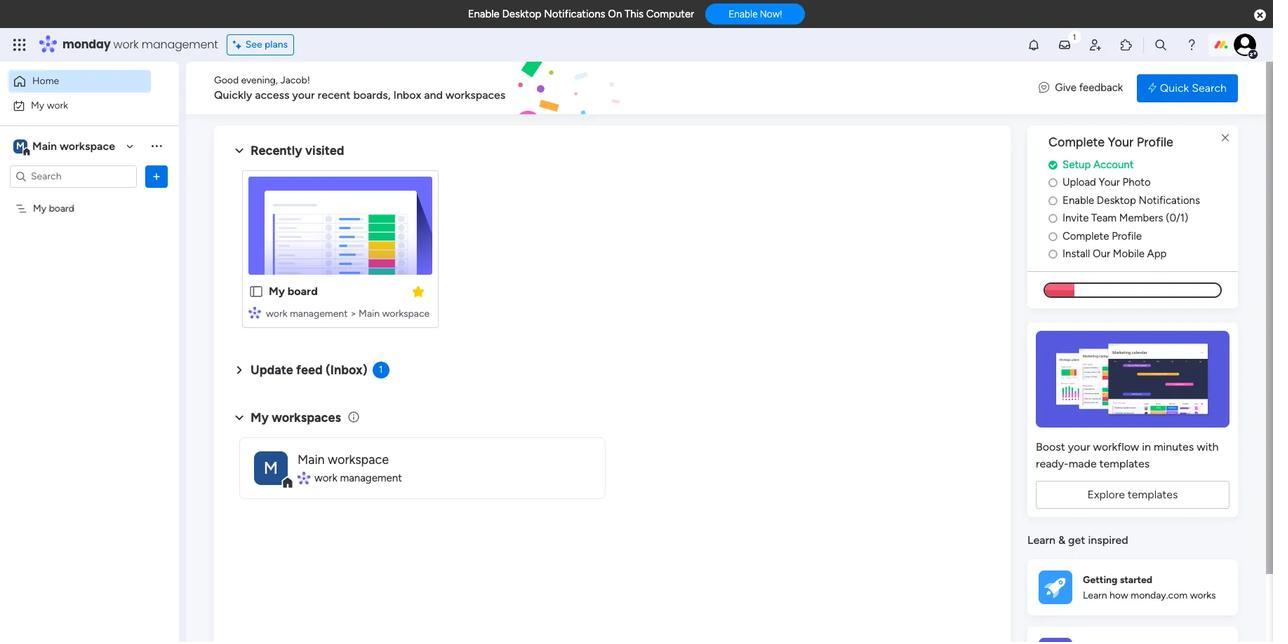 Task type: vqa. For each thing, say whether or not it's contained in the screenshot.
visited
yes



Task type: locate. For each thing, give the bounding box(es) containing it.
workspace down remove from favorites image at top
[[382, 308, 430, 320]]

boost
[[1036, 441, 1065, 454]]

complete for complete your profile
[[1049, 135, 1105, 150]]

>
[[350, 308, 356, 320]]

give
[[1055, 82, 1077, 94]]

enable desktop notifications link
[[1049, 193, 1238, 209]]

1 vertical spatial main workspace
[[298, 453, 389, 468]]

1 horizontal spatial your
[[1068, 441, 1090, 454]]

0 horizontal spatial workspace image
[[13, 139, 27, 154]]

remove from favorites image
[[411, 285, 425, 299]]

workspace up search in workspace 'field'
[[60, 139, 115, 153]]

profile up setup account 'link'
[[1137, 135, 1173, 150]]

work down my workspaces
[[315, 472, 337, 485]]

circle o image left install
[[1049, 249, 1058, 260]]

main down "my work"
[[32, 139, 57, 153]]

quick
[[1160, 81, 1189, 94]]

1 vertical spatial workspaces
[[272, 410, 341, 426]]

option
[[0, 196, 179, 199]]

your up made
[[1068, 441, 1090, 454]]

my inside button
[[31, 99, 44, 111]]

setup account
[[1063, 158, 1134, 171]]

desktop
[[502, 8, 541, 20], [1097, 194, 1136, 207]]

0 horizontal spatial board
[[49, 202, 74, 214]]

0 vertical spatial learn
[[1028, 534, 1056, 547]]

complete up install
[[1063, 230, 1109, 243]]

0 vertical spatial desktop
[[502, 8, 541, 20]]

recently
[[251, 143, 302, 159]]

0 vertical spatial m
[[16, 140, 25, 152]]

0 horizontal spatial your
[[292, 88, 315, 102]]

circle o image left invite
[[1049, 214, 1058, 224]]

0 vertical spatial main
[[32, 139, 57, 153]]

workspace options image
[[149, 139, 164, 153]]

management for work management
[[340, 472, 402, 485]]

templates image image
[[1040, 331, 1225, 428]]

1 vertical spatial main
[[359, 308, 380, 320]]

1 horizontal spatial board
[[288, 285, 318, 298]]

1 horizontal spatial notifications
[[1139, 194, 1200, 207]]

notifications inside enable desktop notifications link
[[1139, 194, 1200, 207]]

0 vertical spatial workspace
[[60, 139, 115, 153]]

work management > main workspace
[[266, 308, 430, 320]]

board down search in workspace 'field'
[[49, 202, 74, 214]]

0 vertical spatial circle o image
[[1049, 178, 1058, 188]]

0 vertical spatial profile
[[1137, 135, 1173, 150]]

&
[[1058, 534, 1066, 547]]

1 vertical spatial notifications
[[1139, 194, 1200, 207]]

circle o image
[[1049, 196, 1058, 206], [1049, 214, 1058, 224], [1049, 249, 1058, 260]]

my down search in workspace 'field'
[[33, 202, 46, 214]]

help image
[[1185, 38, 1199, 52]]

templates inside 'boost your workflow in minutes with ready-made templates'
[[1100, 457, 1150, 471]]

monday work management
[[62, 36, 218, 53]]

workspace up work management
[[328, 453, 389, 468]]

boards,
[[353, 88, 391, 102]]

enable desktop notifications
[[1063, 194, 1200, 207]]

1 horizontal spatial workspaces
[[446, 88, 506, 102]]

inbox image
[[1058, 38, 1072, 52]]

your
[[292, 88, 315, 102], [1068, 441, 1090, 454]]

recent
[[318, 88, 351, 102]]

1 horizontal spatial my board
[[269, 285, 318, 298]]

1 vertical spatial templates
[[1128, 488, 1178, 502]]

circle o image left complete profile
[[1049, 231, 1058, 242]]

profile down invite team members (0/1) on the top right of page
[[1112, 230, 1142, 243]]

and
[[424, 88, 443, 102]]

0 horizontal spatial main workspace
[[32, 139, 115, 153]]

0 vertical spatial my board
[[33, 202, 74, 214]]

1 vertical spatial management
[[290, 308, 348, 320]]

notifications left on on the left top
[[544, 8, 605, 20]]

give feedback
[[1055, 82, 1123, 94]]

see plans button
[[226, 34, 294, 55]]

explore
[[1088, 488, 1125, 502]]

options image
[[149, 169, 164, 184]]

install
[[1063, 248, 1090, 261]]

enable inside enable now! "button"
[[729, 9, 758, 20]]

getting started element
[[1028, 560, 1238, 616]]

enable now!
[[729, 9, 782, 20]]

now!
[[760, 9, 782, 20]]

0 vertical spatial board
[[49, 202, 74, 214]]

complete profile link
[[1049, 229, 1238, 244]]

complete
[[1049, 135, 1105, 150], [1063, 230, 1109, 243]]

1 vertical spatial circle o image
[[1049, 231, 1058, 242]]

1 vertical spatial workspace image
[[254, 452, 288, 485]]

1 circle o image from the top
[[1049, 178, 1058, 188]]

complete up setup
[[1049, 135, 1105, 150]]

my workspaces
[[251, 410, 341, 426]]

dapulse x slim image
[[1217, 130, 1234, 147]]

work right monday
[[113, 36, 139, 53]]

enable inside enable desktop notifications link
[[1063, 194, 1094, 207]]

enable for enable desktop notifications on this computer
[[468, 8, 500, 20]]

circle o image inside invite team members (0/1) link
[[1049, 214, 1058, 224]]

2 circle o image from the top
[[1049, 214, 1058, 224]]

public board image
[[248, 284, 264, 300]]

circle o image inside "complete profile" link
[[1049, 231, 1058, 242]]

work
[[113, 36, 139, 53], [47, 99, 68, 111], [266, 308, 287, 320], [315, 472, 337, 485]]

circle o image inside install our mobile app link
[[1049, 249, 1058, 260]]

0 vertical spatial circle o image
[[1049, 196, 1058, 206]]

computer
[[646, 8, 694, 20]]

2 horizontal spatial enable
[[1063, 194, 1094, 207]]

inspired
[[1088, 534, 1128, 547]]

1 vertical spatial m
[[264, 458, 278, 478]]

work inside button
[[47, 99, 68, 111]]

open update feed (inbox) image
[[231, 362, 248, 379]]

1 vertical spatial circle o image
[[1049, 214, 1058, 224]]

0 vertical spatial notifications
[[544, 8, 605, 20]]

invite
[[1063, 212, 1089, 225]]

learn down getting
[[1083, 590, 1107, 602]]

this
[[625, 8, 644, 20]]

1 vertical spatial desktop
[[1097, 194, 1136, 207]]

1 circle o image from the top
[[1049, 196, 1058, 206]]

my board down search in workspace 'field'
[[33, 202, 74, 214]]

workspaces right the 'and'
[[446, 88, 506, 102]]

circle o image down 'check circle' icon
[[1049, 178, 1058, 188]]

templates down workflow
[[1100, 457, 1150, 471]]

workspaces down update feed (inbox)
[[272, 410, 341, 426]]

management for work management > main workspace
[[290, 308, 348, 320]]

your for complete
[[1108, 135, 1134, 150]]

0 vertical spatial your
[[1108, 135, 1134, 150]]

monday
[[62, 36, 111, 53]]

board right public board icon
[[288, 285, 318, 298]]

1 vertical spatial learn
[[1083, 590, 1107, 602]]

circle o image inside the upload your photo link
[[1049, 178, 1058, 188]]

circle o image for upload
[[1049, 178, 1058, 188]]

main inside workspace selection element
[[32, 139, 57, 153]]

your inside 'boost your workflow in minutes with ready-made templates'
[[1068, 441, 1090, 454]]

circle o image
[[1049, 178, 1058, 188], [1049, 231, 1058, 242]]

0 horizontal spatial learn
[[1028, 534, 1056, 547]]

dapulse close image
[[1254, 8, 1266, 22]]

minutes
[[1154, 441, 1194, 454]]

see
[[245, 39, 262, 51]]

0 horizontal spatial notifications
[[544, 8, 605, 20]]

get
[[1068, 534, 1085, 547]]

invite team members (0/1)
[[1063, 212, 1188, 225]]

2 vertical spatial management
[[340, 472, 402, 485]]

your down account
[[1099, 176, 1120, 189]]

home button
[[8, 70, 151, 93]]

1 horizontal spatial workspace image
[[254, 452, 288, 485]]

workspaces
[[446, 88, 506, 102], [272, 410, 341, 426]]

main down my workspaces
[[298, 453, 325, 468]]

1
[[379, 364, 383, 376]]

main workspace
[[32, 139, 115, 153], [298, 453, 389, 468]]

0 horizontal spatial m
[[16, 140, 25, 152]]

your for upload
[[1099, 176, 1120, 189]]

0 horizontal spatial my board
[[33, 202, 74, 214]]

notifications up the (0/1)
[[1139, 194, 1200, 207]]

workspace
[[60, 139, 115, 153], [382, 308, 430, 320], [328, 453, 389, 468]]

m
[[16, 140, 25, 152], [264, 458, 278, 478]]

1 vertical spatial complete
[[1063, 230, 1109, 243]]

0 vertical spatial templates
[[1100, 457, 1150, 471]]

feed
[[296, 363, 323, 378]]

0 horizontal spatial enable
[[468, 8, 500, 20]]

profile
[[1137, 135, 1173, 150], [1112, 230, 1142, 243]]

made
[[1069, 457, 1097, 471]]

my inside list box
[[33, 202, 46, 214]]

0 vertical spatial workspaces
[[446, 88, 506, 102]]

quickly
[[214, 88, 252, 102]]

our
[[1093, 248, 1110, 261]]

2 vertical spatial circle o image
[[1049, 249, 1058, 260]]

1 horizontal spatial main
[[298, 453, 325, 468]]

learn left &
[[1028, 534, 1056, 547]]

good
[[214, 74, 239, 86]]

circle o image inside enable desktop notifications link
[[1049, 196, 1058, 206]]

your down jacob!
[[292, 88, 315, 102]]

my board
[[33, 202, 74, 214], [269, 285, 318, 298]]

1 horizontal spatial learn
[[1083, 590, 1107, 602]]

3 circle o image from the top
[[1049, 249, 1058, 260]]

select product image
[[13, 38, 27, 52]]

main workspace up work management
[[298, 453, 389, 468]]

notifications
[[544, 8, 605, 20], [1139, 194, 1200, 207]]

templates right explore at the right of the page
[[1128, 488, 1178, 502]]

1 vertical spatial your
[[1099, 176, 1120, 189]]

main right >
[[359, 308, 380, 320]]

0 vertical spatial management
[[142, 36, 218, 53]]

circle o image for install
[[1049, 249, 1058, 260]]

0 vertical spatial complete
[[1049, 135, 1105, 150]]

complete for complete profile
[[1063, 230, 1109, 243]]

your
[[1108, 135, 1134, 150], [1099, 176, 1120, 189]]

circle o image down 'check circle' icon
[[1049, 196, 1058, 206]]

0 vertical spatial your
[[292, 88, 315, 102]]

0 horizontal spatial main
[[32, 139, 57, 153]]

0 horizontal spatial desktop
[[502, 8, 541, 20]]

boost your workflow in minutes with ready-made templates
[[1036, 441, 1219, 471]]

your up account
[[1108, 135, 1134, 150]]

enable for enable now!
[[729, 9, 758, 20]]

my work button
[[8, 94, 151, 117]]

my right close my workspaces "image"
[[251, 410, 269, 426]]

my down home
[[31, 99, 44, 111]]

learn
[[1028, 534, 1056, 547], [1083, 590, 1107, 602]]

jacob simon image
[[1234, 34, 1256, 56]]

my board list box
[[0, 194, 179, 410]]

complete profile
[[1063, 230, 1142, 243]]

0 vertical spatial main workspace
[[32, 139, 115, 153]]

0 vertical spatial workspace image
[[13, 139, 27, 154]]

1 horizontal spatial enable
[[729, 9, 758, 20]]

desktop for enable desktop notifications
[[1097, 194, 1136, 207]]

workspace image
[[13, 139, 27, 154], [254, 452, 288, 485]]

work down home
[[47, 99, 68, 111]]

my board inside list box
[[33, 202, 74, 214]]

1 image
[[1068, 29, 1081, 45]]

my board right public board icon
[[269, 285, 318, 298]]

1 vertical spatial your
[[1068, 441, 1090, 454]]

board
[[49, 202, 74, 214], [288, 285, 318, 298]]

update
[[251, 363, 293, 378]]

main
[[32, 139, 57, 153], [359, 308, 380, 320], [298, 453, 325, 468]]

1 vertical spatial my board
[[269, 285, 318, 298]]

my
[[31, 99, 44, 111], [33, 202, 46, 214], [269, 285, 285, 298], [251, 410, 269, 426]]

v2 bolt switch image
[[1148, 80, 1157, 96]]

2 circle o image from the top
[[1049, 231, 1058, 242]]

main workspace up search in workspace 'field'
[[32, 139, 115, 153]]

1 horizontal spatial desktop
[[1097, 194, 1136, 207]]



Task type: describe. For each thing, give the bounding box(es) containing it.
1 vertical spatial board
[[288, 285, 318, 298]]

upload your photo link
[[1049, 175, 1238, 191]]

invite members image
[[1089, 38, 1103, 52]]

main workspace inside workspace selection element
[[32, 139, 115, 153]]

check circle image
[[1049, 160, 1058, 170]]

upload
[[1063, 176, 1096, 189]]

2 vertical spatial main
[[298, 453, 325, 468]]

learn & get inspired
[[1028, 534, 1128, 547]]

notifications for enable desktop notifications on this computer
[[544, 8, 605, 20]]

enable desktop notifications on this computer
[[468, 8, 694, 20]]

Search in workspace field
[[29, 168, 117, 185]]

explore templates button
[[1036, 481, 1230, 509]]

getting started learn how monday.com works
[[1083, 575, 1216, 602]]

your inside good evening, jacob! quickly access your recent boards, inbox and workspaces
[[292, 88, 315, 102]]

monday.com
[[1131, 590, 1188, 602]]

my right public board icon
[[269, 285, 285, 298]]

install our mobile app link
[[1049, 247, 1238, 262]]

search
[[1192, 81, 1227, 94]]

1 vertical spatial profile
[[1112, 230, 1142, 243]]

quick search
[[1160, 81, 1227, 94]]

recently visited
[[251, 143, 344, 159]]

on
[[608, 8, 622, 20]]

setup
[[1063, 158, 1091, 171]]

mobile
[[1113, 248, 1145, 261]]

workspace selection element
[[13, 138, 117, 156]]

visited
[[305, 143, 344, 159]]

circle o image for complete
[[1049, 231, 1058, 242]]

board inside list box
[[49, 202, 74, 214]]

evening,
[[241, 74, 278, 86]]

works
[[1190, 590, 1216, 602]]

circle o image for invite
[[1049, 214, 1058, 224]]

work management
[[315, 472, 402, 485]]

feedback
[[1079, 82, 1123, 94]]

members
[[1119, 212, 1163, 225]]

notifications image
[[1027, 38, 1041, 52]]

good evening, jacob! quickly access your recent boards, inbox and workspaces
[[214, 74, 506, 102]]

inbox
[[393, 88, 421, 102]]

complete your profile
[[1049, 135, 1173, 150]]

access
[[255, 88, 289, 102]]

account
[[1093, 158, 1134, 171]]

search everything image
[[1154, 38, 1168, 52]]

home
[[32, 75, 59, 87]]

started
[[1120, 575, 1153, 586]]

enable now! button
[[706, 4, 805, 25]]

update feed (inbox)
[[251, 363, 368, 378]]

workspaces inside good evening, jacob! quickly access your recent boards, inbox and workspaces
[[446, 88, 506, 102]]

see plans
[[245, 39, 288, 51]]

close my workspaces image
[[231, 410, 248, 427]]

invite team members (0/1) link
[[1049, 211, 1238, 227]]

(0/1)
[[1166, 212, 1188, 225]]

getting
[[1083, 575, 1118, 586]]

1 vertical spatial workspace
[[382, 308, 430, 320]]

desktop for enable desktop notifications on this computer
[[502, 8, 541, 20]]

photo
[[1123, 176, 1151, 189]]

notifications for enable desktop notifications
[[1139, 194, 1200, 207]]

circle o image for enable
[[1049, 196, 1058, 206]]

learn inside getting started learn how monday.com works
[[1083, 590, 1107, 602]]

m inside workspace selection element
[[16, 140, 25, 152]]

work up update on the bottom left
[[266, 308, 287, 320]]

with
[[1197, 441, 1219, 454]]

team
[[1091, 212, 1117, 225]]

templates inside "button"
[[1128, 488, 1178, 502]]

2 horizontal spatial main
[[359, 308, 380, 320]]

2 vertical spatial workspace
[[328, 453, 389, 468]]

how
[[1110, 590, 1128, 602]]

my work
[[31, 99, 68, 111]]

quick search button
[[1137, 74, 1238, 102]]

upload your photo
[[1063, 176, 1151, 189]]

jacob!
[[280, 74, 310, 86]]

1 horizontal spatial main workspace
[[298, 453, 389, 468]]

1 horizontal spatial m
[[264, 458, 278, 478]]

plans
[[265, 39, 288, 51]]

close recently visited image
[[231, 142, 248, 159]]

(inbox)
[[326, 363, 368, 378]]

app
[[1147, 248, 1167, 261]]

explore templates
[[1088, 488, 1178, 502]]

enable for enable desktop notifications
[[1063, 194, 1094, 207]]

install our mobile app
[[1063, 248, 1167, 261]]

ready-
[[1036, 457, 1069, 471]]

in
[[1142, 441, 1151, 454]]

workflow
[[1093, 441, 1139, 454]]

setup account link
[[1049, 157, 1238, 173]]

0 horizontal spatial workspaces
[[272, 410, 341, 426]]

v2 user feedback image
[[1039, 80, 1049, 96]]

apps image
[[1119, 38, 1134, 52]]



